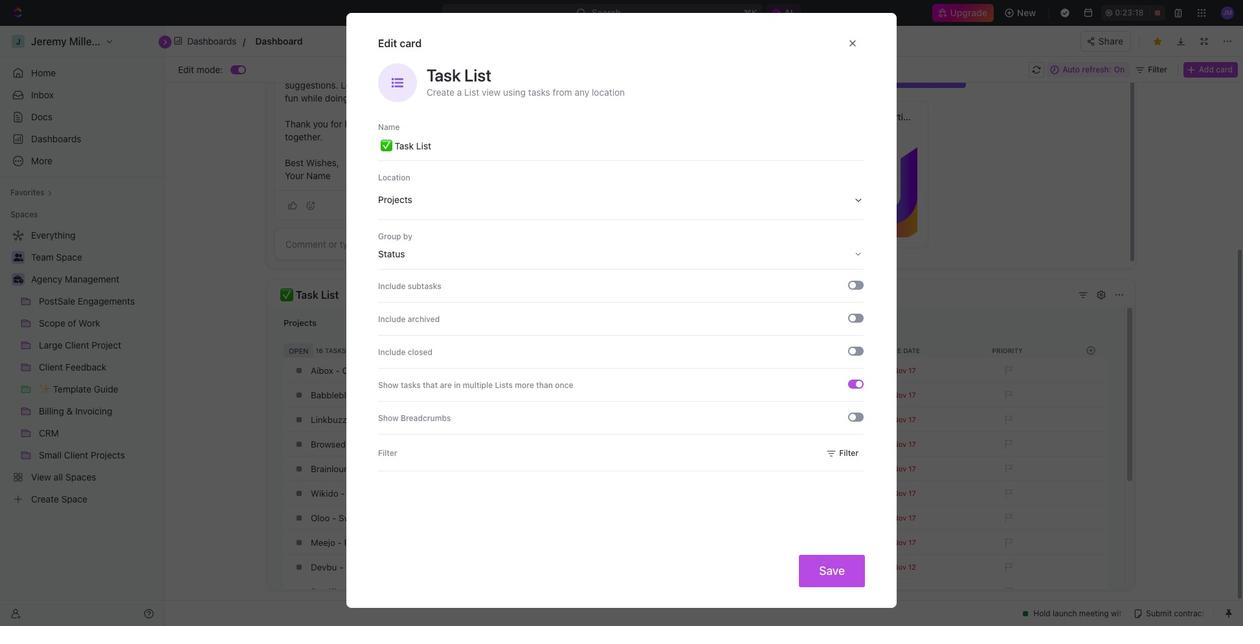 Task type: describe. For each thing, give the bounding box(es) containing it.
a inside task list create a list view using tasks from any location
[[457, 87, 462, 98]]

multiple
[[463, 381, 493, 390]]

support
[[364, 80, 396, 91]]

show for show tasks that are in multiple lists more than once
[[378, 381, 399, 390]]

matters
[[380, 67, 412, 78]]

you
[[313, 118, 328, 129]]

being
[[345, 118, 368, 129]]

clickup logo image
[[1179, 31, 1237, 43]]

add card
[[1199, 64, 1233, 74]]

suggestions.
[[285, 80, 338, 91]]

pm
[[1157, 31, 1170, 42]]

filter button
[[824, 446, 864, 462]]

0:23:18 button
[[1101, 5, 1165, 21]]

from inside remember, every idea matters in this project. so, don't hesitate to share your thoughts and suggestions. let's support each other, learn from each other, and most importantly, let's have fun while doing it!
[[471, 80, 491, 91]]

0 horizontal spatial tasks
[[401, 381, 421, 390]]

✅
[[280, 289, 293, 301]]

sidebar navigation
[[0, 26, 165, 627]]

to inside remember, every idea matters in this project. so, don't hesitate to share your thoughts and suggestions. let's support each other, learn from each other, and most importantly, let's have fun while doing it!
[[552, 67, 561, 78]]

your
[[589, 67, 607, 78]]

management inside sidebar navigation
[[65, 274, 119, 285]]

best
[[285, 157, 304, 168]]

fun
[[285, 93, 298, 104]]

dashboards inside sidebar navigation
[[31, 133, 81, 144]]

2023
[[1106, 31, 1127, 42]]

together.
[[285, 131, 323, 142]]

in for are
[[454, 381, 461, 390]]

clickup university: leverage reporting with dashboards link
[[747, 102, 989, 133]]

new
[[1017, 7, 1036, 18]]

filter inside button
[[839, 449, 859, 458]]

wait
[[500, 118, 517, 129]]

1 vertical spatial projects
[[284, 318, 317, 328]]

this inside remember, every idea matters in this project. so, don't hesitate to share your thoughts and suggestions. let's support each other, learn from each other, and most importantly, let's have fun while doing it!
[[424, 67, 440, 78]]

project.
[[442, 67, 474, 78]]

a inside thank you for being a part of this journey. we can't wait to see what we will accomplish together.
[[370, 118, 375, 129]]

inbox
[[31, 89, 54, 100]]

spaces
[[10, 210, 38, 219]]

to
[[749, 73, 759, 84]]

learn
[[448, 80, 469, 91]]

1 horizontal spatial dashboards
[[187, 35, 236, 46]]

we
[[461, 118, 475, 129]]

1 horizontal spatial name
[[378, 122, 400, 132]]

view
[[482, 87, 501, 98]]

create
[[427, 87, 454, 98]]

filter button
[[824, 446, 864, 462]]

save button
[[799, 555, 865, 588]]

upgrade link
[[932, 4, 994, 22]]

thank you for being a part of this journey. we can't wait to see what we will accomplish together.
[[285, 118, 651, 142]]

share
[[1099, 35, 1123, 46]]

1 other, from the left
[[421, 80, 445, 91]]

inbox link
[[5, 85, 159, 106]]

your
[[285, 170, 304, 181]]

idea
[[360, 67, 378, 78]]

save
[[819, 564, 845, 578]]

status button
[[378, 249, 864, 260]]

more
[[515, 381, 534, 390]]

don't
[[492, 67, 514, 78]]

archived
[[408, 315, 440, 324]]

13,
[[1093, 31, 1104, 42]]

home
[[31, 67, 56, 78]]

include for include closed
[[378, 348, 406, 357]]

this inside thank you for being a part of this journey. we can't wait to see what we will accomplish together.
[[408, 118, 423, 129]]

with
[[916, 111, 935, 122]]

agency management link
[[31, 269, 157, 290]]

show breadcrumbs
[[378, 414, 451, 423]]

on
[[1114, 64, 1125, 74]]

add
[[1199, 64, 1214, 74]]

0 vertical spatial list
[[464, 65, 491, 85]]

auto
[[1063, 64, 1080, 74]]

2 horizontal spatial dashboards
[[937, 111, 989, 122]]

✅ task list button
[[280, 286, 1071, 304]]

edit for edit card
[[378, 38, 397, 49]]

edit card
[[378, 38, 422, 49]]

2 each from the left
[[493, 80, 513, 91]]

we
[[571, 118, 582, 129]]

tasks inside task list create a list view using tasks from any location
[[528, 87, 550, 98]]

importantly,
[[584, 80, 633, 91]]

can't
[[477, 118, 498, 129]]

include archived
[[378, 315, 440, 324]]

card for edit card
[[400, 38, 422, 49]]

from inside task list create a list view using tasks from any location
[[553, 87, 572, 98]]

1 filter from the left
[[378, 449, 397, 458]]

once
[[555, 381, 573, 390]]

reporting
[[872, 111, 914, 122]]

projects inside dropdown button
[[378, 194, 412, 205]]

home link
[[5, 63, 159, 84]]

dashboards link inside sidebar navigation
[[5, 129, 159, 150]]

journey.
[[426, 118, 459, 129]]

of
[[397, 118, 406, 129]]

a
[[785, 73, 791, 84]]

edit mode:
[[178, 64, 223, 75]]

include subtasks
[[378, 282, 441, 291]]

for
[[331, 118, 342, 129]]

refresh:
[[1082, 64, 1111, 74]]

docs
[[31, 111, 52, 122]]



Task type: locate. For each thing, give the bounding box(es) containing it.
projects button
[[378, 190, 864, 210]]

this up create
[[424, 67, 440, 78]]

in
[[415, 67, 422, 78], [454, 381, 461, 390]]

tasks left that
[[401, 381, 421, 390]]

1 horizontal spatial card
[[1216, 64, 1233, 74]]

0 vertical spatial dashboards link
[[170, 32, 241, 51]]

task
[[427, 65, 461, 85], [296, 289, 318, 301]]

⌘k
[[744, 7, 758, 18]]

1 each from the left
[[399, 80, 419, 91]]

1 vertical spatial edit
[[178, 64, 194, 75]]

projects
[[378, 194, 412, 205], [284, 318, 317, 328]]

from left any in the left top of the page
[[553, 87, 572, 98]]

1 vertical spatial list
[[464, 87, 479, 98]]

name right being
[[378, 122, 400, 132]]

management right agency
[[65, 274, 119, 285]]

card right add
[[1216, 64, 1233, 74]]

dec 13, 2023 at 1:07 pm
[[1075, 31, 1170, 42]]

how to build a project management dashboard guide
[[727, 73, 959, 84]]

list left view
[[464, 87, 479, 98]]

0 horizontal spatial each
[[399, 80, 419, 91]]

show left breadcrumbs
[[378, 414, 399, 423]]

list right ✅
[[321, 289, 339, 301]]

let's
[[341, 80, 361, 91]]

and up have
[[649, 67, 665, 78]]

agency
[[31, 274, 62, 285]]

management up leverage
[[827, 73, 882, 84]]

0 vertical spatial projects
[[378, 194, 412, 205]]

any
[[575, 87, 589, 98]]

thank
[[285, 118, 311, 129]]

0 horizontal spatial projects
[[284, 318, 317, 328]]

show tasks that are in multiple lists more than once
[[378, 381, 573, 390]]

favorites
[[10, 188, 45, 197]]

0 horizontal spatial management
[[65, 274, 119, 285]]

dec
[[1075, 31, 1090, 42]]

breadcrumbs
[[401, 414, 451, 423]]

best wishes, your name
[[285, 157, 339, 181]]

add card button
[[1183, 62, 1238, 77]]

a left part at the top left of the page
[[370, 118, 375, 129]]

task right ✅
[[296, 289, 318, 301]]

1 vertical spatial a
[[370, 118, 375, 129]]

accomplish
[[601, 118, 648, 129]]

0 horizontal spatial dashboards link
[[5, 129, 159, 150]]

2 vertical spatial dashboards
[[31, 133, 81, 144]]

projects down ✅ task list
[[284, 318, 317, 328]]

3 include from the top
[[378, 348, 406, 357]]

agency management
[[31, 274, 119, 285]]

show down include closed
[[378, 381, 399, 390]]

0 horizontal spatial to
[[520, 118, 528, 129]]

Card name text field
[[378, 133, 865, 157]]

mode:
[[197, 64, 223, 75]]

0 vertical spatial this
[[424, 67, 440, 78]]

card up matters
[[400, 38, 422, 49]]

2 filter from the left
[[839, 449, 859, 458]]

0 horizontal spatial filter
[[378, 449, 397, 458]]

0 horizontal spatial edit
[[178, 64, 194, 75]]

using
[[503, 87, 526, 98]]

0 vertical spatial a
[[457, 87, 462, 98]]

business time image
[[13, 276, 23, 284]]

group
[[378, 232, 401, 241]]

other, down the hesitate
[[516, 80, 540, 91]]

1 horizontal spatial filter
[[839, 449, 859, 458]]

to left share
[[552, 67, 561, 78]]

1 vertical spatial management
[[65, 274, 119, 285]]

2 include from the top
[[378, 315, 406, 324]]

clickup
[[747, 111, 780, 122]]

1 horizontal spatial from
[[553, 87, 572, 98]]

1 horizontal spatial in
[[454, 381, 461, 390]]

projects down location
[[378, 194, 412, 205]]

1 horizontal spatial edit
[[378, 38, 397, 49]]

1 show from the top
[[378, 381, 399, 390]]

university:
[[782, 111, 828, 122]]

task inside task list create a list view using tasks from any location
[[427, 65, 461, 85]]

1 horizontal spatial a
[[457, 87, 462, 98]]

edit for edit mode:
[[178, 64, 194, 75]]

0 vertical spatial management
[[827, 73, 882, 84]]

lists
[[495, 381, 513, 390]]

dashboards up mode:
[[187, 35, 236, 46]]

show
[[378, 381, 399, 390], [378, 414, 399, 423]]

management
[[827, 73, 882, 84], [65, 274, 119, 285]]

a
[[457, 87, 462, 98], [370, 118, 375, 129]]

0 horizontal spatial other,
[[421, 80, 445, 91]]

0 vertical spatial in
[[415, 67, 422, 78]]

task list create a list view using tasks from any location
[[427, 65, 625, 98]]

leverage
[[830, 111, 870, 122]]

upgrade
[[950, 7, 987, 18]]

have
[[656, 80, 675, 91]]

2 vertical spatial list
[[321, 289, 339, 301]]

in right are at left
[[454, 381, 461, 390]]

card
[[400, 38, 422, 49], [1216, 64, 1233, 74]]

to
[[552, 67, 561, 78], [520, 118, 528, 129]]

each down matters
[[399, 80, 419, 91]]

1 horizontal spatial other,
[[516, 80, 540, 91]]

0 vertical spatial tasks
[[528, 87, 550, 98]]

task up create
[[427, 65, 461, 85]]

show for show breadcrumbs
[[378, 414, 399, 423]]

1 vertical spatial include
[[378, 315, 406, 324]]

other, left learn at the left of the page
[[421, 80, 445, 91]]

1 vertical spatial in
[[454, 381, 461, 390]]

card for add card
[[1216, 64, 1233, 74]]

0 vertical spatial dashboards
[[187, 35, 236, 46]]

list inside ✅ task list button
[[321, 289, 339, 301]]

include left the 'archived'
[[378, 315, 406, 324]]

1 vertical spatial this
[[408, 118, 423, 129]]

2 other, from the left
[[516, 80, 540, 91]]

let's
[[636, 80, 653, 91]]

1 horizontal spatial this
[[424, 67, 440, 78]]

1 vertical spatial to
[[520, 118, 528, 129]]

group by
[[378, 232, 412, 241]]

most
[[560, 80, 581, 91]]

0 vertical spatial to
[[552, 67, 561, 78]]

edit left mode:
[[178, 64, 194, 75]]

how
[[727, 73, 746, 84]]

include for include subtasks
[[378, 282, 406, 291]]

other,
[[421, 80, 445, 91], [516, 80, 540, 91]]

0 vertical spatial show
[[378, 381, 399, 390]]

doing
[[325, 93, 348, 104]]

1:07
[[1139, 31, 1155, 42]]

dashboards down the docs
[[31, 133, 81, 144]]

to left see
[[520, 118, 528, 129]]

include left closed
[[378, 348, 406, 357]]

remember, every idea matters in this project. so, don't hesitate to share your thoughts and suggestions. let's support each other, learn from each other, and most importantly, let's have fun while doing it!
[[285, 67, 678, 104]]

dashboards link down 'docs' link
[[5, 129, 159, 150]]

remember,
[[285, 67, 332, 78]]

1 vertical spatial name
[[306, 170, 331, 181]]

closed
[[408, 348, 432, 357]]

edit up matters
[[378, 38, 397, 49]]

dashboards link up mode:
[[170, 32, 241, 51]]

1 vertical spatial dashboards
[[937, 111, 989, 122]]

each down don't
[[493, 80, 513, 91]]

0 vertical spatial and
[[649, 67, 665, 78]]

by
[[403, 232, 412, 241]]

dashboard
[[885, 73, 932, 84]]

location
[[592, 87, 625, 98]]

every
[[335, 67, 358, 78]]

card inside add card 'button'
[[1216, 64, 1233, 74]]

share button
[[1080, 31, 1131, 51]]

1 vertical spatial tasks
[[401, 381, 421, 390]]

share
[[563, 67, 586, 78]]

project
[[794, 73, 824, 84]]

search...
[[592, 7, 629, 18]]

include down the status
[[378, 282, 406, 291]]

0 horizontal spatial card
[[400, 38, 422, 49]]

name down wishes,
[[306, 170, 331, 181]]

1 horizontal spatial and
[[649, 67, 665, 78]]

in right matters
[[415, 67, 422, 78]]

0 horizontal spatial name
[[306, 170, 331, 181]]

will
[[585, 118, 598, 129]]

1 horizontal spatial tasks
[[528, 87, 550, 98]]

0 horizontal spatial dashboards
[[31, 133, 81, 144]]

tasks down the hesitate
[[528, 87, 550, 98]]

list up view
[[464, 65, 491, 85]]

1 horizontal spatial task
[[427, 65, 461, 85]]

1 vertical spatial and
[[542, 80, 558, 91]]

docs link
[[5, 107, 159, 128]]

0 vertical spatial edit
[[378, 38, 397, 49]]

list
[[464, 65, 491, 85], [464, 87, 479, 98], [321, 289, 339, 301]]

and
[[649, 67, 665, 78], [542, 80, 558, 91]]

part
[[378, 118, 395, 129]]

1 vertical spatial dashboards link
[[5, 129, 159, 150]]

clickup university: leverage reporting with dashboards
[[747, 111, 989, 122]]

edit
[[378, 38, 397, 49], [178, 64, 194, 75]]

that
[[423, 381, 438, 390]]

0 horizontal spatial task
[[296, 289, 318, 301]]

1 vertical spatial task
[[296, 289, 318, 301]]

2 vertical spatial include
[[378, 348, 406, 357]]

include for include archived
[[378, 315, 406, 324]]

0 horizontal spatial from
[[471, 80, 491, 91]]

subtasks
[[408, 282, 441, 291]]

in inside remember, every idea matters in this project. so, don't hesitate to share your thoughts and suggestions. let's support each other, learn from each other, and most importantly, let's have fun while doing it!
[[415, 67, 422, 78]]

dashboards link
[[170, 32, 241, 51], [5, 129, 159, 150]]

0 horizontal spatial in
[[415, 67, 422, 78]]

0 vertical spatial task
[[427, 65, 461, 85]]

2 show from the top
[[378, 414, 399, 423]]

hesitate
[[517, 67, 550, 78]]

1 include from the top
[[378, 282, 406, 291]]

dashboards right 'with'
[[937, 111, 989, 122]]

1 horizontal spatial projects
[[378, 194, 412, 205]]

1 horizontal spatial management
[[827, 73, 882, 84]]

0 horizontal spatial this
[[408, 118, 423, 129]]

new button
[[999, 3, 1044, 23]]

None text field
[[255, 33, 615, 49]]

1 vertical spatial show
[[378, 414, 399, 423]]

0 horizontal spatial a
[[370, 118, 375, 129]]

0 vertical spatial include
[[378, 282, 406, 291]]

are
[[440, 381, 452, 390]]

so,
[[476, 67, 490, 78]]

in for matters
[[415, 67, 422, 78]]

name inside best wishes, your name
[[306, 170, 331, 181]]

0 horizontal spatial and
[[542, 80, 558, 91]]

1 horizontal spatial dashboards link
[[170, 32, 241, 51]]

a right create
[[457, 87, 462, 98]]

to inside thank you for being a part of this journey. we can't wait to see what we will accomplish together.
[[520, 118, 528, 129]]

what
[[548, 118, 568, 129]]

task inside button
[[296, 289, 318, 301]]

1 vertical spatial card
[[1216, 64, 1233, 74]]

0 vertical spatial card
[[400, 38, 422, 49]]

include closed
[[378, 348, 432, 357]]

0 vertical spatial name
[[378, 122, 400, 132]]

filter
[[378, 449, 397, 458], [839, 449, 859, 458]]

1 horizontal spatial to
[[552, 67, 561, 78]]

this right 'of' at the left top
[[408, 118, 423, 129]]

wishes,
[[306, 157, 339, 168]]

location
[[378, 173, 410, 183]]

1 horizontal spatial each
[[493, 80, 513, 91]]

and left most
[[542, 80, 558, 91]]

from down so,
[[471, 80, 491, 91]]

0:23:18
[[1115, 8, 1144, 17]]

✅ task list
[[280, 289, 339, 301]]



Task type: vqa. For each thing, say whether or not it's contained in the screenshot.
things
no



